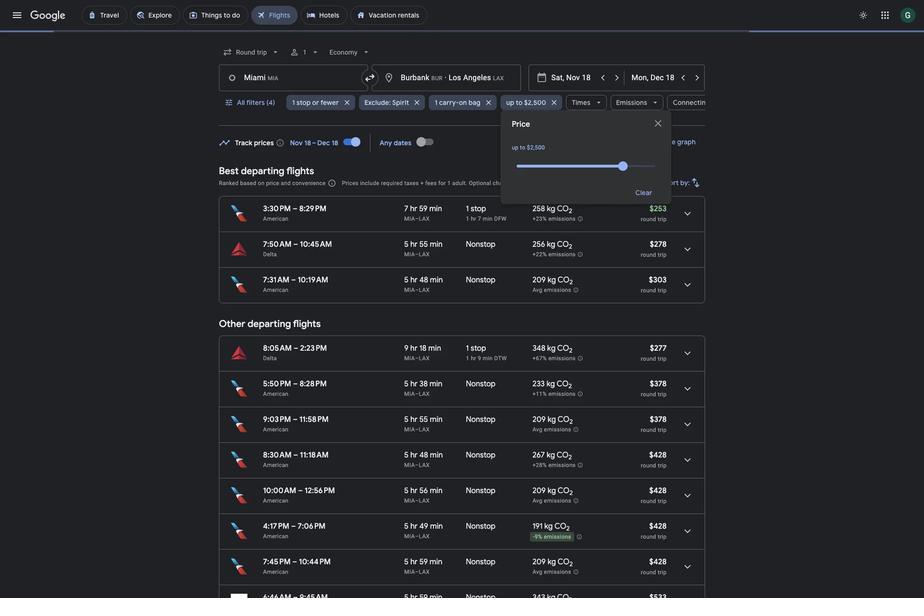 Task type: locate. For each thing, give the bounding box(es) containing it.
0 vertical spatial stop
[[297, 98, 311, 107]]

$378 for 233
[[650, 380, 667, 389]]

209 for 5 hr 55 min
[[533, 415, 546, 425]]

378 us dollars text field left flight details. leaves miami international airport at 9:03 pm on saturday, november 18 and arrives at los angeles international airport at 11:58 pm on saturday, november 18. image
[[650, 415, 667, 425]]

american down the 3:30 pm
[[263, 216, 289, 222]]

delta inside the 7:50 am – 10:45 am delta
[[263, 251, 277, 258]]

departing for other
[[248, 318, 291, 330]]

None search field
[[219, 41, 753, 204]]

1 vertical spatial 5 hr 55 min mia – lax
[[404, 415, 443, 433]]

kg down -9% emissions
[[548, 558, 556, 567]]

nonstop flight. element for 10:19 am
[[466, 276, 496, 286]]

nov 18 – dec 18
[[290, 138, 339, 147]]

all filters (4)
[[237, 98, 275, 107]]

total duration 9 hr 18 min. element
[[404, 344, 466, 355]]

$428 for 5 hr 49 min
[[649, 522, 667, 532]]

trip up $428 text field
[[658, 534, 667, 541]]

co down -9% emissions
[[558, 558, 570, 567]]

leaves miami international airport at 5:50 pm on saturday, november 18 and arrives at los angeles international airport at 8:28 pm on saturday, november 18. element
[[263, 380, 327, 389]]

2 avg from the top
[[533, 427, 543, 433]]

18 inside 9 hr 18 min mia – lax
[[420, 344, 427, 353]]

1 vertical spatial 428 us dollars text field
[[649, 522, 667, 532]]

main menu image
[[11, 10, 23, 21]]

209 kg co 2 down +28% emissions at the right
[[533, 486, 573, 497]]

co up +28% emissions at the right
[[557, 451, 569, 460]]

2 for 8:29 pm
[[569, 207, 572, 215]]

5 hr 59 min mia – lax
[[404, 558, 443, 576]]

2 209 kg co 2 from the top
[[533, 415, 573, 426]]

co inside 348 kg co 2
[[558, 344, 569, 353]]

3:30 pm – 8:29 pm american
[[263, 204, 327, 222]]

4 nonstop flight. element from the top
[[466, 415, 496, 426]]

9 inside 9 hr 18 min mia – lax
[[404, 344, 409, 353]]

any
[[380, 138, 392, 147]]

round inside $253 round trip
[[641, 216, 656, 223]]

10:00 am – 12:56 pm american
[[263, 486, 335, 505]]

3 lax from the top
[[419, 287, 430, 294]]

6 lax from the top
[[419, 427, 430, 433]]

angeles
[[463, 73, 491, 82]]

$378
[[650, 380, 667, 389], [650, 415, 667, 425]]

2 up +22% emissions
[[569, 243, 573, 251]]

2 up +11% emissions
[[569, 383, 572, 391]]

7 inside the 1 stop 1 hr 7 min dfw
[[478, 216, 481, 222]]

0 vertical spatial 1 stop flight. element
[[466, 204, 486, 215]]

5 hr 56 min mia – lax
[[404, 486, 443, 505]]

7 american from the top
[[263, 533, 289, 540]]

up to $2,500
[[506, 98, 546, 107], [512, 144, 545, 151]]

round down $303 on the right of the page
[[641, 287, 656, 294]]

2 total duration 5 hr 55 min. element from the top
[[404, 415, 466, 426]]

leaves miami international airport at 7:50 am on saturday, november 18 and arrives at los angeles international airport at 10:45 am on saturday, november 18. element
[[263, 240, 332, 249]]

1 5 from the top
[[404, 240, 409, 249]]

2 inside 267 kg co 2
[[569, 454, 572, 462]]

378 US dollars text field
[[650, 380, 667, 389], [650, 415, 667, 425]]

2 55 from the top
[[420, 415, 428, 425]]

0 vertical spatial 378 us dollars text field
[[650, 380, 667, 389]]

lax inside the 5 hr 59 min mia – lax
[[419, 569, 430, 576]]

2 inside 233 kg co 2
[[569, 383, 572, 391]]

convenience
[[292, 180, 326, 187]]

dfw
[[494, 216, 507, 222]]

co for 12:56 pm
[[558, 486, 570, 496]]

mia for 12:56 pm
[[404, 498, 415, 505]]

co up +22% emissions
[[557, 240, 569, 249]]

co inside 191 kg co 2
[[555, 522, 567, 532]]

3 round from the top
[[641, 287, 656, 294]]

american for 4:17 pm
[[263, 533, 289, 540]]

on for based
[[258, 180, 265, 187]]

$428 round trip left flight details. leaves miami international airport at 8:30 am on saturday, november 18 and arrives at los angeles international airport at 11:18 am on saturday, november 18. image
[[641, 451, 667, 469]]

mia inside 5 hr 49 min mia – lax
[[404, 533, 415, 540]]

8:29 pm
[[299, 204, 327, 214]]

0 vertical spatial on
[[459, 98, 467, 107]]

co inside 267 kg co 2
[[557, 451, 569, 460]]

1 vertical spatial 9
[[478, 355, 481, 362]]

1 vertical spatial 48
[[420, 451, 428, 460]]

nonstop
[[466, 240, 496, 249], [466, 276, 496, 285], [466, 380, 496, 389], [466, 415, 496, 425], [466, 451, 496, 460], [466, 486, 496, 496], [466, 522, 496, 532], [466, 558, 496, 567]]

Departure time: 7:31 AM. text field
[[263, 276, 290, 285]]

hr inside the 5 hr 38 min mia – lax
[[411, 380, 418, 389]]

Departure time: 6:46 AM. text field
[[263, 593, 291, 599]]

1 horizontal spatial price
[[660, 138, 676, 146]]

3 american from the top
[[263, 391, 289, 398]]

trip inside $303 round trip
[[658, 287, 667, 294]]

lax inside 5 hr 56 min mia – lax
[[419, 498, 430, 505]]

9 round from the top
[[641, 534, 656, 541]]

0 vertical spatial 9
[[404, 344, 409, 353]]

0 vertical spatial total duration 5 hr 48 min. element
[[404, 276, 466, 286]]

3 avg from the top
[[533, 498, 543, 505]]

lax for 2:23 pm
[[419, 355, 430, 362]]

1 nonstop from the top
[[466, 240, 496, 249]]

18 inside find the best price region
[[332, 138, 339, 147]]

stop for 9 hr 18 min
[[471, 344, 486, 353]]

2 trip from the top
[[658, 252, 667, 258]]

1 vertical spatial to
[[520, 144, 526, 151]]

avg for 5 hr 48 min
[[533, 287, 543, 294]]

1 vertical spatial 55
[[420, 415, 428, 425]]

5 hr 55 min mia – lax
[[404, 240, 443, 258], [404, 415, 443, 433]]

0 vertical spatial 5 hr 55 min mia – lax
[[404, 240, 443, 258]]

1 378 us dollars text field from the top
[[650, 380, 667, 389]]

0 horizontal spatial price
[[512, 120, 530, 129]]

1 vertical spatial 1 stop flight. element
[[466, 344, 486, 355]]

5 inside the 5 hr 59 min mia – lax
[[404, 558, 409, 567]]

0 vertical spatial total duration 5 hr 55 min. element
[[404, 240, 466, 251]]

mia inside the 5 hr 59 min mia – lax
[[404, 569, 415, 576]]

$378 round trip up 428 us dollars text field
[[641, 415, 667, 434]]

main content
[[219, 130, 705, 599]]

flights up 2:23 pm
[[293, 318, 321, 330]]

other
[[219, 318, 245, 330]]

209
[[533, 276, 546, 285], [533, 415, 546, 425], [533, 486, 546, 496], [533, 558, 546, 567]]

min inside the 5 hr 59 min mia – lax
[[430, 558, 443, 567]]

10:45 am
[[300, 240, 332, 249]]

209 kg co 2 down -9% emissions
[[533, 558, 573, 569]]

price down up to $2,500 popup button
[[512, 120, 530, 129]]

main content containing best departing flights
[[219, 130, 705, 599]]

6 5 from the top
[[404, 486, 409, 496]]

0 horizontal spatial 9
[[404, 344, 409, 353]]

and right charges
[[516, 180, 526, 187]]

emissions up 191 kg co 2
[[544, 498, 572, 505]]

american inside 10:00 am – 12:56 pm american
[[263, 498, 289, 505]]

6 round from the top
[[641, 427, 656, 434]]

american inside 4:17 pm – 7:06 pm american
[[263, 533, 289, 540]]

nonstop flight. element
[[466, 240, 496, 251], [466, 276, 496, 286], [466, 380, 496, 391], [466, 415, 496, 426], [466, 451, 496, 462], [466, 486, 496, 497], [466, 522, 496, 533], [466, 558, 496, 569], [466, 593, 496, 599]]

kg inside 267 kg co 2
[[547, 451, 555, 460]]

price for price
[[512, 120, 530, 129]]

Arrival time: 12:56 PM. text field
[[305, 486, 335, 496]]

0 vertical spatial delta
[[263, 251, 277, 258]]

1 vertical spatial on
[[258, 180, 265, 187]]

$428 round trip up $428 text field
[[641, 522, 667, 541]]

2 down -9% emissions
[[570, 561, 573, 569]]

emissions down 348 kg co 2
[[549, 355, 576, 362]]

exclude: spirit button
[[359, 91, 425, 114]]

1 horizontal spatial and
[[516, 180, 526, 187]]

american inside 5:50 pm – 8:28 pm american
[[263, 391, 289, 398]]

co inside 256 kg co 2
[[557, 240, 569, 249]]

$428 left flight details. leaves miami international airport at 7:45 pm on saturday, november 18 and arrives at los angeles international airport at 10:44 pm on saturday, november 18. icon at bottom right
[[649, 558, 667, 567]]

2 inside 191 kg co 2
[[567, 525, 570, 533]]

$428 left flight details. leaves miami international airport at 8:30 am on saturday, november 18 and arrives at los angeles international airport at 11:18 am on saturday, november 18. image
[[649, 451, 667, 460]]

co for 10:19 am
[[558, 276, 570, 285]]

1 5 hr 48 min mia – lax from the top
[[404, 276, 443, 294]]

–
[[293, 204, 298, 214], [415, 216, 419, 222], [293, 240, 298, 249], [415, 251, 419, 258], [291, 276, 296, 285], [415, 287, 419, 294], [294, 344, 298, 353], [415, 355, 419, 362], [293, 380, 298, 389], [415, 391, 419, 398], [293, 415, 298, 425], [415, 427, 419, 433], [294, 451, 298, 460], [415, 462, 419, 469], [298, 486, 303, 496], [415, 498, 419, 505], [291, 522, 296, 532], [415, 533, 419, 540], [293, 558, 297, 567], [415, 569, 419, 576]]

trip for 7:06 pm
[[658, 534, 667, 541]]

min inside 5 hr 56 min mia – lax
[[430, 486, 443, 496]]

trip inside $277 round trip
[[658, 356, 667, 362]]

$2,500
[[524, 98, 546, 107], [527, 144, 545, 151]]

7 trip from the top
[[658, 463, 667, 469]]

co down +22% emissions
[[558, 276, 570, 285]]

1 $378 from the top
[[650, 380, 667, 389]]

hr inside 7 hr 59 min mia – lax
[[410, 204, 418, 214]]

up up charges
[[512, 144, 519, 151]]

total duration 5 hr 55 min. element down 7 hr 59 min mia – lax
[[404, 240, 466, 251]]

3 nonstop from the top
[[466, 380, 496, 389]]

533 US dollars text field
[[650, 593, 667, 599]]

7 5 from the top
[[404, 522, 409, 532]]

5 mia from the top
[[404, 391, 415, 398]]

price left graph
[[660, 138, 676, 146]]

– inside 5 hr 56 min mia – lax
[[415, 498, 419, 505]]

2 vertical spatial stop
[[471, 344, 486, 353]]

american down 8:30 am
[[263, 462, 289, 469]]

delta down 7:50 am
[[263, 251, 277, 258]]

min inside the 5 hr 38 min mia – lax
[[430, 380, 443, 389]]

and
[[281, 180, 291, 187], [516, 180, 526, 187]]

mia for 8:29 pm
[[404, 216, 415, 222]]

on
[[459, 98, 467, 107], [258, 180, 265, 187]]

278 US dollars text field
[[650, 240, 667, 249]]

kg inside 348 kg co 2
[[547, 344, 556, 353]]

lax inside the 5 hr 38 min mia – lax
[[419, 391, 430, 398]]

5 inside 5 hr 49 min mia – lax
[[404, 522, 409, 532]]

10 round from the top
[[641, 570, 656, 576]]

8 american from the top
[[263, 569, 289, 576]]

4 avg from the top
[[533, 569, 543, 576]]

emissions for 2:23 pm
[[549, 355, 576, 362]]

59 inside the 5 hr 59 min mia – lax
[[420, 558, 428, 567]]

0 vertical spatial price
[[512, 120, 530, 129]]

min for 2:23 pm
[[429, 344, 441, 353]]

lax for 10:19 am
[[419, 287, 430, 294]]

find the best price region
[[219, 130, 705, 158]]

trip for 8:29 pm
[[658, 216, 667, 223]]

american down 9:03 pm at the bottom left
[[263, 427, 289, 433]]

hr for 10:19 am
[[411, 276, 418, 285]]

4 209 kg co 2 from the top
[[533, 558, 573, 569]]

1 vertical spatial $378 round trip
[[641, 415, 667, 434]]

up right bag
[[506, 98, 514, 107]]

trip down 428 us dollars text field
[[658, 463, 667, 469]]

5 5 from the top
[[404, 451, 409, 460]]

10 lax from the top
[[419, 569, 430, 576]]

total duration 5 hr 49 min. element
[[404, 522, 466, 533]]

0 vertical spatial up to $2,500
[[506, 98, 546, 107]]

0 vertical spatial 59
[[419, 204, 428, 214]]

4 american from the top
[[263, 427, 289, 433]]

graph
[[677, 138, 696, 146]]

None field
[[219, 44, 284, 61], [326, 44, 375, 61], [219, 44, 284, 61], [326, 44, 375, 61]]

on inside main content
[[258, 180, 265, 187]]

7 nonstop from the top
[[466, 522, 496, 532]]

1 horizontal spatial on
[[459, 98, 467, 107]]

price graph button
[[635, 133, 704, 151]]

avg up 267
[[533, 427, 543, 433]]

0 vertical spatial $378
[[650, 380, 667, 389]]

fees
[[425, 180, 437, 187]]

$277 round trip
[[641, 344, 667, 362]]

trip inside $253 round trip
[[658, 216, 667, 223]]

5 round from the top
[[641, 391, 656, 398]]

1 1 stop flight. element from the top
[[466, 204, 486, 215]]

1 48 from the top
[[420, 276, 428, 285]]

– inside 7 hr 59 min mia – lax
[[415, 216, 419, 222]]

trip for 11:58 pm
[[658, 427, 667, 434]]

to right bag
[[516, 98, 523, 107]]

min inside 9 hr 18 min mia – lax
[[429, 344, 441, 353]]

stop up layover (1 of 1) is a 1 hr 9 min layover at detroit metropolitan wayne county airport in detroit. element
[[471, 344, 486, 353]]

+67%
[[533, 355, 547, 362]]

co up +23% emissions
[[557, 204, 569, 214]]

trip down $278
[[658, 252, 667, 258]]

1 horizontal spatial 9
[[478, 355, 481, 362]]

$378 round trip for 233
[[641, 380, 667, 398]]

emissions down '258 kg co 2'
[[549, 216, 576, 222]]

hr inside the 1 stop 1 hr 7 min dfw
[[471, 216, 476, 222]]

1 horizontal spatial 7
[[478, 216, 481, 222]]

departing up ranked based on price and convenience
[[241, 165, 285, 177]]

55 down the 5 hr 38 min mia – lax
[[420, 415, 428, 425]]

2 $428 round trip from the top
[[641, 486, 667, 505]]

emissions down 256 kg co 2
[[549, 251, 576, 258]]

emissions for 10:44 pm
[[544, 569, 572, 576]]

18 up 38 at bottom left
[[420, 344, 427, 353]]

0 vertical spatial to
[[516, 98, 523, 107]]

co up the +67% emissions
[[558, 344, 569, 353]]

9 trip from the top
[[658, 534, 667, 541]]

stop inside the 1 stop 1 hr 7 min dfw
[[471, 204, 486, 214]]

kg for 11:18 am
[[547, 451, 555, 460]]

delta inside 8:05 am – 2:23 pm delta
[[263, 355, 277, 362]]

to down up to $2,500 popup button
[[520, 144, 526, 151]]

kg down +28% emissions at the right
[[548, 486, 556, 496]]

mia inside 7 hr 59 min mia – lax
[[404, 216, 415, 222]]

0 vertical spatial 7
[[404, 204, 408, 214]]

round for 10:45 am
[[641, 252, 656, 258]]

round inside $277 round trip
[[641, 356, 656, 362]]

59 down 5 hr 49 min mia – lax
[[420, 558, 428, 567]]

0 horizontal spatial on
[[258, 180, 265, 187]]

avg up 191 in the bottom right of the page
[[533, 498, 543, 505]]

round down $278
[[641, 252, 656, 258]]

2 5 from the top
[[404, 276, 409, 285]]

2 428 us dollars text field from the top
[[649, 522, 667, 532]]

price inside button
[[660, 138, 676, 146]]

carry-
[[439, 98, 459, 107]]

on left bag
[[459, 98, 467, 107]]

total duration 5 hr 59 min. element
[[404, 558, 466, 569], [404, 593, 466, 599]]

$428 left flight details. leaves miami international airport at 4:17 pm on saturday, november 18 and arrives at los angeles international airport at 7:06 pm on saturday, november 18. image
[[649, 522, 667, 532]]

lax for 10:44 pm
[[419, 569, 430, 576]]

co down +11% emissions
[[558, 415, 570, 425]]

2 down +22% emissions
[[570, 278, 573, 287]]

hr for 10:45 am
[[411, 240, 418, 249]]

8 mia from the top
[[404, 498, 415, 505]]

5 trip from the top
[[658, 391, 667, 398]]

avg for 5 hr 56 min
[[533, 498, 543, 505]]

hr for 11:58 pm
[[411, 415, 418, 425]]

9 up the 5 hr 38 min mia – lax
[[404, 344, 409, 353]]

3 209 kg co 2 from the top
[[533, 486, 573, 497]]

lax inside 9 hr 18 min mia – lax
[[419, 355, 430, 362]]

dtw
[[494, 355, 507, 362]]

5 inside the 5 hr 38 min mia – lax
[[404, 380, 409, 389]]

min inside 5 hr 49 min mia – lax
[[430, 522, 443, 532]]

mia inside 5 hr 56 min mia – lax
[[404, 498, 415, 505]]

prices
[[342, 180, 359, 187]]

total duration 5 hr 48 min. element
[[404, 276, 466, 286], [404, 451, 466, 462]]

0 vertical spatial $2,500
[[524, 98, 546, 107]]

lax inside 5 hr 49 min mia – lax
[[419, 533, 430, 540]]

2 inside 256 kg co 2
[[569, 243, 573, 251]]

connecting
[[673, 98, 710, 107]]

Departure time: 10:00 AM. text field
[[263, 486, 296, 496]]

price graph
[[660, 138, 696, 146]]

428 us dollars text field for 209
[[649, 486, 667, 496]]

emissions down -9% emissions
[[544, 569, 572, 576]]

flights up convenience
[[287, 165, 314, 177]]

trip for 2:23 pm
[[658, 356, 667, 362]]

1 vertical spatial total duration 5 hr 48 min. element
[[404, 451, 466, 462]]

55 down 7 hr 59 min mia – lax
[[420, 240, 428, 249]]

2 378 us dollars text field from the top
[[650, 415, 667, 425]]

connecting airports
[[673, 98, 737, 107]]

burbank
[[401, 73, 430, 82]]

1 trip from the top
[[658, 216, 667, 223]]

avg emissions down -9% emissions
[[533, 569, 572, 576]]

428 us dollars text field left the flight details. leaves miami international airport at 10:00 am on saturday, november 18 and arrives at los angeles international airport at 12:56 pm on saturday, november 18. icon
[[649, 486, 667, 496]]

428 us dollars text field for 191
[[649, 522, 667, 532]]

round inside $303 round trip
[[641, 287, 656, 294]]

Departure time: 3:30 PM. text field
[[263, 204, 291, 214]]

1 vertical spatial 378 us dollars text field
[[650, 415, 667, 425]]

3 209 from the top
[[533, 486, 546, 496]]

– inside 5:50 pm – 8:28 pm american
[[293, 380, 298, 389]]

1 total duration 5 hr 55 min. element from the top
[[404, 240, 466, 251]]

2 inside '258 kg co 2'
[[569, 207, 572, 215]]

5 inside 5 hr 56 min mia – lax
[[404, 486, 409, 496]]

1 vertical spatial departing
[[248, 318, 291, 330]]

1 horizontal spatial 18
[[420, 344, 427, 353]]

1 vertical spatial 18
[[420, 344, 427, 353]]

american inside 3:30 pm – 8:29 pm american
[[263, 216, 289, 222]]

adult.
[[452, 180, 468, 187]]

258 kg co 2
[[533, 204, 572, 215]]

3 nonstop flight. element from the top
[[466, 380, 496, 391]]

4 round from the top
[[641, 356, 656, 362]]

8 lax from the top
[[419, 498, 430, 505]]

total duration 5 hr 48 min. element for 267
[[404, 451, 466, 462]]

2 209 from the top
[[533, 415, 546, 425]]

48 for 10:19 am
[[420, 276, 428, 285]]

flight details. leaves miami international airport at 7:50 am on saturday, november 18 and arrives at los angeles international airport at 10:45 am on saturday, november 18. image
[[676, 238, 699, 261]]

trip down $428 text field
[[658, 570, 667, 576]]

loading results progress bar
[[0, 30, 924, 32]]

2 delta from the top
[[263, 355, 277, 362]]

kg up the +67% emissions
[[547, 344, 556, 353]]

price
[[512, 120, 530, 129], [660, 138, 676, 146]]

min for 10:44 pm
[[430, 558, 443, 567]]

2 mia from the top
[[404, 251, 415, 258]]

1 209 kg co 2 from the top
[[533, 276, 573, 287]]

include
[[360, 180, 380, 187]]

stop up layover (1 of 1) is a 1 hr 7 min layover at dallas/fort worth international airport in dallas. element
[[471, 204, 486, 214]]

american inside 7:31 am – 10:19 am american
[[263, 287, 289, 294]]

2 american from the top
[[263, 287, 289, 294]]

departing
[[241, 165, 285, 177], [248, 318, 291, 330]]

-9% emissions
[[533, 534, 571, 541]]

nonstop flight. element for 12:56 pm
[[466, 486, 496, 497]]

american inside 9:03 pm – 11:58 pm american
[[263, 427, 289, 433]]

428 us dollars text field left flight details. leaves miami international airport at 4:17 pm on saturday, november 18 and arrives at los angeles international airport at 7:06 pm on saturday, november 18. image
[[649, 522, 667, 532]]

3 5 from the top
[[404, 380, 409, 389]]

trip left the flight details. leaves miami international airport at 10:00 am on saturday, november 18 and arrives at los angeles international airport at 12:56 pm on saturday, november 18. icon
[[658, 498, 667, 505]]

5 nonstop flight. element from the top
[[466, 451, 496, 462]]

4 209 from the top
[[533, 558, 546, 567]]

kg up +28% emissions at the right
[[547, 451, 555, 460]]

209 down 9%
[[533, 558, 546, 567]]

american down 4:17 pm
[[263, 533, 289, 540]]

1 vertical spatial 5 hr 48 min mia – lax
[[404, 451, 443, 469]]

mia
[[404, 216, 415, 222], [404, 251, 415, 258], [404, 287, 415, 294], [404, 355, 415, 362], [404, 391, 415, 398], [404, 427, 415, 433], [404, 462, 415, 469], [404, 498, 415, 505], [404, 533, 415, 540], [404, 569, 415, 576]]

co inside 233 kg co 2
[[557, 380, 569, 389]]

1 vertical spatial 7
[[478, 216, 481, 222]]

delta
[[263, 251, 277, 258], [263, 355, 277, 362]]

round for 10:44 pm
[[641, 570, 656, 576]]

1 428 us dollars text field from the top
[[649, 486, 667, 496]]

Departure time: 8:30 AM. text field
[[263, 451, 292, 460]]

7
[[404, 204, 408, 214], [478, 216, 481, 222]]

kg inside 233 kg co 2
[[547, 380, 555, 389]]

2 for 7:06 pm
[[567, 525, 570, 533]]

mia for 7:06 pm
[[404, 533, 415, 540]]

4 mia from the top
[[404, 355, 415, 362]]

3 $428 from the top
[[649, 522, 667, 532]]

48
[[420, 276, 428, 285], [420, 451, 428, 460]]

1 vertical spatial total duration 5 hr 55 min. element
[[404, 415, 466, 426]]

– inside the 5 hr 59 min mia – lax
[[415, 569, 419, 576]]

0 vertical spatial 18
[[332, 138, 339, 147]]

learn more about ranking image
[[328, 179, 336, 188]]

total duration 5 hr 48 min. element for 209
[[404, 276, 466, 286]]

1 vertical spatial flights
[[293, 318, 321, 330]]

– inside 7:45 pm – 10:44 pm american
[[293, 558, 297, 567]]

1 vertical spatial $378
[[650, 415, 667, 425]]

267 kg co 2
[[533, 451, 572, 462]]

emissions for 10:19 am
[[544, 287, 572, 294]]

2 for 12:56 pm
[[570, 489, 573, 497]]

2 $428 from the top
[[649, 486, 667, 496]]

209 kg co 2 for 5 hr 56 min
[[533, 486, 573, 497]]

hr inside 5 hr 56 min mia – lax
[[411, 486, 418, 496]]

2 nonstop from the top
[[466, 276, 496, 285]]

5
[[404, 240, 409, 249], [404, 276, 409, 285], [404, 380, 409, 389], [404, 415, 409, 425], [404, 451, 409, 460], [404, 486, 409, 496], [404, 522, 409, 532], [404, 558, 409, 567]]

stop inside 1 stop 1 hr 9 min dtw
[[471, 344, 486, 353]]

total duration 5 hr 59 min. element down 5 hr 49 min mia – lax
[[404, 558, 466, 569]]

kg
[[547, 204, 556, 214], [547, 240, 556, 249], [548, 276, 556, 285], [547, 344, 556, 353], [547, 380, 555, 389], [548, 415, 556, 425], [547, 451, 555, 460], [548, 486, 556, 496], [545, 522, 553, 532], [548, 558, 556, 567]]

1 avg from the top
[[533, 287, 543, 294]]

59 inside 7 hr 59 min mia – lax
[[419, 204, 428, 214]]

departing up "8:05 am" at the bottom left
[[248, 318, 291, 330]]

hr inside 9 hr 18 min mia – lax
[[411, 344, 418, 353]]

0 horizontal spatial and
[[281, 180, 291, 187]]

6 nonstop from the top
[[466, 486, 496, 496]]

0 vertical spatial flights
[[287, 165, 314, 177]]

1 $378 round trip from the top
[[641, 380, 667, 398]]

209 kg co 2 down +11% emissions
[[533, 415, 573, 426]]

1 american from the top
[[263, 216, 289, 222]]

total duration 5 hr 55 min. element
[[404, 240, 466, 251], [404, 415, 466, 426]]

kg up -9% emissions
[[545, 522, 553, 532]]

min for 10:45 am
[[430, 240, 443, 249]]

american down 7:31 am
[[263, 287, 289, 294]]

total duration 5 hr 38 min. element
[[404, 380, 466, 391]]

1 vertical spatial total duration 5 hr 59 min. element
[[404, 593, 466, 599]]

stop
[[297, 98, 311, 107], [471, 204, 486, 214], [471, 344, 486, 353]]

emissions
[[549, 216, 576, 222], [549, 251, 576, 258], [544, 287, 572, 294], [549, 355, 576, 362], [549, 391, 576, 398], [544, 427, 572, 433], [549, 462, 576, 469], [544, 498, 572, 505], [544, 534, 571, 541], [544, 569, 572, 576]]

lax for 11:58 pm
[[419, 427, 430, 433]]

– inside 10:00 am – 12:56 pm american
[[298, 486, 303, 496]]

trip for 11:18 am
[[658, 463, 667, 469]]

1 vertical spatial 59
[[420, 558, 428, 567]]

4 trip from the top
[[658, 356, 667, 362]]

0 vertical spatial $378 round trip
[[641, 380, 667, 398]]

trip
[[658, 216, 667, 223], [658, 252, 667, 258], [658, 287, 667, 294], [658, 356, 667, 362], [658, 391, 667, 398], [658, 427, 667, 434], [658, 463, 667, 469], [658, 498, 667, 505], [658, 534, 667, 541], [658, 570, 667, 576]]

Departure text field
[[552, 65, 595, 91]]

5 lax from the top
[[419, 391, 430, 398]]

avg down +22%
[[533, 287, 543, 294]]

trip down 253 us dollars text field
[[658, 216, 667, 223]]

flight details. leaves miami international airport at 10:00 am on saturday, november 18 and arrives at los angeles international airport at 12:56 pm on saturday, november 18. image
[[676, 485, 699, 507]]

0 vertical spatial departing
[[241, 165, 285, 177]]

american down 10:00 am
[[263, 498, 289, 505]]

leaves miami international airport at 10:00 am on saturday, november 18 and arrives at los angeles international airport at 12:56 pm on saturday, november 18. element
[[263, 486, 335, 496]]

on left price
[[258, 180, 265, 187]]

209 down +11% on the right of the page
[[533, 415, 546, 425]]

total duration 5 hr 59 min. element down the 5 hr 59 min mia – lax
[[404, 593, 466, 599]]

$428 round trip left the flight details. leaves miami international airport at 10:00 am on saturday, november 18 and arrives at los angeles international airport at 12:56 pm on saturday, november 18. icon
[[641, 486, 667, 505]]

$428 round trip for 5 hr 49 min
[[641, 522, 667, 541]]

price
[[266, 180, 279, 187]]

Departure time: 7:50 AM. text field
[[263, 240, 292, 249]]

6 american from the top
[[263, 498, 289, 505]]

2 lax from the top
[[419, 251, 430, 258]]

trip for 10:19 am
[[658, 287, 667, 294]]

american for 7:31 am
[[263, 287, 289, 294]]

emissions down +22% emissions
[[544, 287, 572, 294]]

2 $378 round trip from the top
[[641, 415, 667, 434]]

and right price
[[281, 180, 291, 187]]

59
[[419, 204, 428, 214], [420, 558, 428, 567]]

7:50 am – 10:45 am delta
[[263, 240, 332, 258]]

round for 12:56 pm
[[641, 498, 656, 505]]

1 vertical spatial price
[[660, 138, 676, 146]]

38
[[420, 380, 428, 389]]

co for 10:45 am
[[557, 240, 569, 249]]

lax inside 7 hr 59 min mia – lax
[[419, 216, 430, 222]]

9 inside 1 stop 1 hr 9 min dtw
[[478, 355, 481, 362]]

round down 428 us dollars text field
[[641, 463, 656, 469]]

1 mia from the top
[[404, 216, 415, 222]]

7 mia from the top
[[404, 462, 415, 469]]

4:17 pm
[[263, 522, 289, 532]]

kg inside 191 kg co 2
[[545, 522, 553, 532]]

4 $428 round trip from the top
[[641, 558, 667, 576]]

mia for 10:19 am
[[404, 287, 415, 294]]

american for 10:00 am
[[263, 498, 289, 505]]

emissions down 233 kg co 2 at right
[[549, 391, 576, 398]]

mia inside 9 hr 18 min mia – lax
[[404, 355, 415, 362]]

kg inside 256 kg co 2
[[547, 240, 556, 249]]

0 vertical spatial 48
[[420, 276, 428, 285]]

4 $428 from the top
[[649, 558, 667, 567]]

stop inside popup button
[[297, 98, 311, 107]]

hr
[[410, 204, 418, 214], [471, 216, 476, 222], [411, 240, 418, 249], [411, 276, 418, 285], [411, 344, 418, 353], [471, 355, 476, 362], [411, 380, 418, 389], [411, 415, 418, 425], [411, 451, 418, 460], [411, 486, 418, 496], [411, 522, 418, 532], [411, 558, 418, 567]]

flights for other departing flights
[[293, 318, 321, 330]]

1 stop flight. element
[[466, 204, 486, 215], [466, 344, 486, 355]]

avg down 9%
[[533, 569, 543, 576]]

None text field
[[219, 65, 368, 91]]

0 vertical spatial 55
[[420, 240, 428, 249]]

10 trip from the top
[[658, 570, 667, 576]]

5 hr 55 min mia – lax down the 5 hr 38 min mia – lax
[[404, 415, 443, 433]]

10 mia from the top
[[404, 569, 415, 576]]

1 vertical spatial stop
[[471, 204, 486, 214]]

6 mia from the top
[[404, 427, 415, 433]]

mia for 8:28 pm
[[404, 391, 415, 398]]

0 vertical spatial up
[[506, 98, 514, 107]]

1 vertical spatial delta
[[263, 355, 277, 362]]

9 lax from the top
[[419, 533, 430, 540]]

0 horizontal spatial 7
[[404, 204, 408, 214]]

8 nonstop flight. element from the top
[[466, 558, 496, 569]]

flight details. leaves miami international airport at 3:30 pm on saturday, november 18 and arrives at los angeles international airport at 8:29 pm on saturday, november 18. image
[[676, 202, 699, 225]]

leaves miami international airport at 8:05 am on saturday, november 18 and arrives at los angeles international airport at 2:23 pm on saturday, november 18. element
[[263, 344, 327, 353]]

co up -9% emissions
[[555, 522, 567, 532]]

co inside '258 kg co 2'
[[557, 204, 569, 214]]

1 stop flight. element for 7 hr 59 min
[[466, 204, 486, 215]]

1 lax from the top
[[419, 216, 430, 222]]

trip left flight details. leaves miami international airport at 5:50 pm on saturday, november 18 and arrives at los angeles international airport at 8:28 pm on saturday, november 18. icon
[[658, 391, 667, 398]]

2 inside 348 kg co 2
[[569, 347, 573, 355]]

trip inside $278 round trip
[[658, 252, 667, 258]]

2 up +23% emissions
[[569, 207, 572, 215]]

3 avg emissions from the top
[[533, 498, 572, 505]]

4 nonstop from the top
[[466, 415, 496, 425]]

18 right 18 – dec
[[332, 138, 339, 147]]

· los angeles
[[443, 73, 491, 82]]

2 1 stop flight. element from the top
[[466, 344, 486, 355]]

min for 11:58 pm
[[430, 415, 443, 425]]

3:30 pm
[[263, 204, 291, 214]]

+67% emissions
[[533, 355, 576, 362]]

flight details. leaves miami international airport at 4:17 pm on saturday, november 18 and arrives at los angeles international airport at 7:06 pm on saturday, november 18. image
[[676, 520, 699, 543]]

4 avg emissions from the top
[[533, 569, 572, 576]]

6 nonstop flight. element from the top
[[466, 486, 496, 497]]

1 55 from the top
[[420, 240, 428, 249]]

Arrival time: 11:18 AM. text field
[[300, 451, 329, 460]]

min
[[430, 204, 442, 214], [483, 216, 493, 222], [430, 240, 443, 249], [430, 276, 443, 285], [429, 344, 441, 353], [483, 355, 493, 362], [430, 380, 443, 389], [430, 415, 443, 425], [430, 451, 443, 460], [430, 486, 443, 496], [430, 522, 443, 532], [430, 558, 443, 567]]

$378 left flight details. leaves miami international airport at 9:03 pm on saturday, november 18 and arrives at los angeles international airport at 11:58 pm on saturday, november 18. image
[[650, 415, 667, 425]]

$2,500 left times
[[524, 98, 546, 107]]

round inside $278 round trip
[[641, 252, 656, 258]]

2 $378 from the top
[[650, 415, 667, 425]]

0 horizontal spatial 18
[[332, 138, 339, 147]]

7 down taxes at the top of the page
[[404, 204, 408, 214]]

charges
[[493, 180, 514, 187]]

avg emissions up 191 kg co 2
[[533, 498, 572, 505]]

american inside 8:30 am – 11:18 am american
[[263, 462, 289, 469]]

dates
[[394, 138, 412, 147]]

0 vertical spatial 5 hr 48 min mia – lax
[[404, 276, 443, 294]]

2 total duration 5 hr 48 min. element from the top
[[404, 451, 466, 462]]

428 US dollars text field
[[649, 486, 667, 496], [649, 522, 667, 532]]

2 5 hr 55 min mia – lax from the top
[[404, 415, 443, 433]]

nonstop for 12:56 pm
[[466, 486, 496, 496]]

american inside 7:45 pm – 10:44 pm american
[[263, 569, 289, 576]]

3 mia from the top
[[404, 287, 415, 294]]

required
[[381, 180, 403, 187]]

2 round from the top
[[641, 252, 656, 258]]

9:03 pm
[[263, 415, 291, 425]]

2 for 11:58 pm
[[570, 418, 573, 426]]

mia for 10:44 pm
[[404, 569, 415, 576]]

1 avg emissions from the top
[[533, 287, 572, 294]]

1 vertical spatial $2,500
[[527, 144, 545, 151]]

$2,500 down up to $2,500 popup button
[[527, 144, 545, 151]]

flight details. leaves miami international airport at 7:45 pm on saturday, november 18 and arrives at los angeles international airport at 10:44 pm on saturday, november 18. image
[[676, 556, 699, 579]]

airports
[[712, 98, 737, 107]]

american down '7:45 pm' text field
[[263, 569, 289, 576]]

hr inside 5 hr 49 min mia – lax
[[411, 522, 418, 532]]

5 for 11:58 pm
[[404, 415, 409, 425]]

trip down the 277 us dollars text box
[[658, 356, 667, 362]]

1 $428 from the top
[[649, 451, 667, 460]]

trip up 428 us dollars text field
[[658, 427, 667, 434]]

min inside 1 stop 1 hr 9 min dtw
[[483, 355, 493, 362]]

nov
[[290, 138, 303, 147]]

on inside popup button
[[459, 98, 467, 107]]

$278 round trip
[[641, 240, 667, 258]]

hr inside the 5 hr 59 min mia – lax
[[411, 558, 418, 567]]

1 stop or fewer button
[[287, 91, 355, 114]]

based
[[240, 180, 256, 187]]

2 48 from the top
[[420, 451, 428, 460]]

delta for 8:05 am
[[263, 355, 277, 362]]

american for 9:03 pm
[[263, 427, 289, 433]]

min for 8:29 pm
[[430, 204, 442, 214]]

trip down $303 on the right of the page
[[658, 287, 667, 294]]

0 vertical spatial total duration 5 hr 59 min. element
[[404, 558, 466, 569]]

$378 round trip
[[641, 380, 667, 398], [641, 415, 667, 434]]

all
[[237, 98, 245, 107]]

emissions for 12:56 pm
[[544, 498, 572, 505]]

2 5 hr 48 min mia – lax from the top
[[404, 451, 443, 469]]

avg emissions down +22% emissions
[[533, 287, 572, 294]]

None text field
[[372, 65, 521, 91]]

min inside 7 hr 59 min mia – lax
[[430, 204, 442, 214]]

$303 round trip
[[641, 276, 667, 294]]

0 vertical spatial 428 us dollars text field
[[649, 486, 667, 496]]

2 down +11% emissions
[[570, 418, 573, 426]]

$378 for 209
[[650, 415, 667, 425]]



Task type: describe. For each thing, give the bounding box(es) containing it.
Departure time: 4:17 PM. text field
[[263, 522, 289, 532]]

kg for 2:23 pm
[[547, 344, 556, 353]]

nonstop flight. element for 10:45 am
[[466, 240, 496, 251]]

$277
[[650, 344, 667, 353]]

mia for 11:18 am
[[404, 462, 415, 469]]

lax for 10:45 am
[[419, 251, 430, 258]]

to inside popup button
[[516, 98, 523, 107]]

avg emissions for 5 hr 55 min
[[533, 427, 572, 433]]

price for price graph
[[660, 138, 676, 146]]

Arrival time: 8:29 PM. text field
[[299, 204, 327, 214]]

+22% emissions
[[533, 251, 576, 258]]

$253 round trip
[[641, 204, 667, 223]]

round for 7:06 pm
[[641, 534, 656, 541]]

los
[[449, 73, 461, 82]]

min inside the 1 stop 1 hr 7 min dfw
[[483, 216, 493, 222]]

$428 round trip for 5 hr 48 min
[[641, 451, 667, 469]]

48 for 11:18 am
[[420, 451, 428, 460]]

round for 8:28 pm
[[641, 391, 656, 398]]

track prices
[[235, 138, 274, 147]]

best
[[219, 165, 239, 177]]

+28% emissions
[[533, 462, 576, 469]]

nonstop flight. element for 11:58 pm
[[466, 415, 496, 426]]

2 total duration 5 hr 59 min. element from the top
[[404, 593, 466, 599]]

209 for 5 hr 59 min
[[533, 558, 546, 567]]

bag
[[469, 98, 481, 107]]

stop for 7 hr 59 min
[[471, 204, 486, 214]]

none search field containing price
[[219, 41, 753, 204]]

prices
[[254, 138, 274, 147]]

kg for 11:58 pm
[[548, 415, 556, 425]]

253 US dollars text field
[[650, 204, 667, 214]]

55 for 11:58 pm
[[420, 415, 428, 425]]

+22%
[[533, 251, 547, 258]]

emissions
[[616, 98, 648, 107]]

Departure time: 9:03 PM. text field
[[263, 415, 291, 425]]

total duration 5 hr 56 min. element
[[404, 486, 466, 497]]

Departure time: 7:45 PM. text field
[[263, 558, 291, 567]]

5 hr 48 min mia – lax for 11:18 am
[[404, 451, 443, 469]]

59 for 5
[[420, 558, 428, 567]]

·
[[445, 73, 447, 82]]

2 for 8:28 pm
[[569, 383, 572, 391]]

lax for 11:18 am
[[419, 462, 430, 469]]

other departing flights
[[219, 318, 321, 330]]

close dialog image
[[653, 118, 664, 129]]

$428 for 5 hr 59 min
[[649, 558, 667, 567]]

Departure time: 5:50 PM. text field
[[263, 380, 291, 389]]

mia for 11:58 pm
[[404, 427, 415, 433]]

8:05 am
[[263, 344, 292, 353]]

8:30 am – 11:18 am american
[[263, 451, 329, 469]]

$253
[[650, 204, 667, 214]]

9%
[[535, 534, 543, 541]]

5 hr 55 min mia – lax for 11:58 pm
[[404, 415, 443, 433]]

5:50 pm – 8:28 pm american
[[263, 380, 327, 398]]

– inside 8:05 am – 2:23 pm delta
[[294, 344, 298, 353]]

Arrival time: 8:28 PM. text field
[[300, 380, 327, 389]]

+
[[420, 180, 424, 187]]

7:31 am – 10:19 am american
[[263, 276, 328, 294]]

Arrival time: 10:19 AM. text field
[[298, 276, 328, 285]]

$378 round trip for 209
[[641, 415, 667, 434]]

leaves miami international airport at 7:31 am on saturday, november 18 and arrives at los angeles international airport at 10:19 am on saturday, november 18. element
[[263, 276, 328, 285]]

nonstop flight. element for 7:06 pm
[[466, 522, 496, 533]]

for
[[438, 180, 446, 187]]

total duration 7 hr 59 min. element
[[404, 204, 466, 215]]

round for 11:18 am
[[641, 463, 656, 469]]

lax for 7:06 pm
[[419, 533, 430, 540]]

2 and from the left
[[516, 180, 526, 187]]

1 vertical spatial up
[[512, 144, 519, 151]]

clear
[[636, 189, 653, 197]]

or
[[312, 98, 319, 107]]

$428 round trip for 5 hr 59 min
[[641, 558, 667, 576]]

filters
[[247, 98, 265, 107]]

on for carry-
[[459, 98, 467, 107]]

1 stop or fewer
[[292, 98, 339, 107]]

267
[[533, 451, 545, 460]]

1 button
[[286, 41, 324, 64]]

Departure time: 8:05 AM. text field
[[263, 344, 292, 353]]

exclude:
[[365, 98, 391, 107]]

flight details. leaves miami international airport at 8:30 am on saturday, november 18 and arrives at los angeles international airport at 11:18 am on saturday, november 18. image
[[676, 449, 699, 472]]

layover (1 of 1) is a 1 hr 9 min layover at detroit metropolitan wayne county airport in detroit. element
[[466, 355, 528, 362]]

flight details. leaves miami international airport at 5:50 pm on saturday, november 18 and arrives at los angeles international airport at 8:28 pm on saturday, november 18. image
[[676, 378, 699, 400]]

sort
[[666, 179, 679, 187]]

5 for 12:56 pm
[[404, 486, 409, 496]]

5 hr 38 min mia – lax
[[404, 380, 443, 398]]

co for 7:06 pm
[[555, 522, 567, 532]]

hr for 12:56 pm
[[411, 486, 418, 496]]

7:31 am
[[263, 276, 290, 285]]

nonstop flight. element for 11:18 am
[[466, 451, 496, 462]]

kg for 8:29 pm
[[547, 204, 556, 214]]

11:58 pm
[[299, 415, 329, 425]]

209 for 5 hr 56 min
[[533, 486, 546, 496]]

9 nonstop flight. element from the top
[[466, 593, 496, 599]]

nonstop for 10:45 am
[[466, 240, 496, 249]]

emissions for 8:29 pm
[[549, 216, 576, 222]]

delta for 7:50 am
[[263, 251, 277, 258]]

ranked
[[219, 180, 239, 187]]

8:28 pm
[[300, 380, 327, 389]]

Arrival time: 11:58 PM. text field
[[299, 415, 329, 425]]

– inside 5 hr 49 min mia – lax
[[415, 533, 419, 540]]

11:18 am
[[300, 451, 329, 460]]

– inside 7:31 am – 10:19 am american
[[291, 276, 296, 285]]

56
[[420, 486, 428, 496]]

378 us dollars text field for 233
[[650, 380, 667, 389]]

change appearance image
[[852, 4, 875, 27]]

nonstop flight. element for 10:44 pm
[[466, 558, 496, 569]]

5 for 8:28 pm
[[404, 380, 409, 389]]

$303
[[649, 276, 667, 285]]

lax for 8:29 pm
[[419, 216, 430, 222]]

prices include required taxes + fees for 1 adult. optional charges and
[[342, 180, 527, 187]]

428 US dollars text field
[[649, 451, 667, 460]]

$2,500 inside popup button
[[524, 98, 546, 107]]

49
[[420, 522, 428, 532]]

learn more about tracked prices image
[[276, 138, 284, 147]]

1 and from the left
[[281, 180, 291, 187]]

– inside the 5 hr 38 min mia – lax
[[415, 391, 419, 398]]

7:45 pm – 10:44 pm american
[[263, 558, 331, 576]]

leaves miami international airport at 4:17 pm on saturday, november 18 and arrives at los angeles international airport at 7:06 pm on saturday, november 18. element
[[263, 522, 326, 532]]

fewer
[[321, 98, 339, 107]]

min for 8:28 pm
[[430, 380, 443, 389]]

flight details. leaves miami international airport at 9:03 pm on saturday, november 18 and arrives at los angeles international airport at 11:58 pm on saturday, november 18. image
[[676, 413, 699, 436]]

5 hr 49 min mia – lax
[[404, 522, 443, 540]]

1 vertical spatial up to $2,500
[[512, 144, 545, 151]]

lax for 8:28 pm
[[419, 391, 430, 398]]

leaves miami international airport at 3:30 pm on saturday, november 18 and arrives at los angeles international airport at 8:29 pm on saturday, november 18. element
[[263, 204, 327, 214]]

1 stop 1 hr 7 min dfw
[[466, 204, 507, 222]]

2 for 10:45 am
[[569, 243, 573, 251]]

Arrival time: 2:23 PM. text field
[[300, 344, 327, 353]]

hr for 10:44 pm
[[411, 558, 418, 567]]

18 for 18 – dec
[[332, 138, 339, 147]]

leaves miami international airport at 6:46 am on saturday, november 18 and arrives at los angeles international airport at 9:45 am on saturday, november 18. element
[[263, 593, 328, 599]]

by:
[[681, 179, 690, 187]]

(4)
[[267, 98, 275, 107]]

5 hr 55 min mia – lax for 10:45 am
[[404, 240, 443, 258]]

up to $2,500 inside popup button
[[506, 98, 546, 107]]

emissions for 8:28 pm
[[549, 391, 576, 398]]

9 hr 18 min mia – lax
[[404, 344, 441, 362]]

$428 round trip for 5 hr 56 min
[[641, 486, 667, 505]]

4:17 pm – 7:06 pm american
[[263, 522, 326, 540]]

1 carry-on bag
[[435, 98, 481, 107]]

times button
[[566, 91, 607, 114]]

Return text field
[[632, 65, 676, 91]]

total duration 5 hr 55 min. element for 256
[[404, 240, 466, 251]]

– inside the 7:50 am – 10:45 am delta
[[293, 240, 298, 249]]

191
[[533, 522, 543, 532]]

kg for 7:06 pm
[[545, 522, 553, 532]]

-
[[533, 534, 535, 541]]

– inside 3:30 pm – 8:29 pm american
[[293, 204, 298, 214]]

378 us dollars text field for 209
[[650, 415, 667, 425]]

any dates
[[380, 138, 412, 147]]

$278
[[650, 240, 667, 249]]

mia for 2:23 pm
[[404, 355, 415, 362]]

– inside 9:03 pm – 11:58 pm american
[[293, 415, 298, 425]]

– inside 4:17 pm – 7:06 pm american
[[291, 522, 296, 532]]

co for 8:28 pm
[[557, 380, 569, 389]]

– inside 9 hr 18 min mia – lax
[[415, 355, 419, 362]]

18 for hr
[[420, 344, 427, 353]]

total duration 5 hr 59 min. element containing 5 hr 59 min
[[404, 558, 466, 569]]

swap origin and destination. image
[[364, 72, 376, 84]]

1 stop 1 hr 9 min dtw
[[466, 344, 507, 362]]

Arrival time: 10:45 AM. text field
[[300, 240, 332, 249]]

best departing flights
[[219, 165, 314, 177]]

5:50 pm
[[263, 380, 291, 389]]

256 kg co 2
[[533, 240, 573, 251]]

departing for best
[[241, 165, 285, 177]]

flights for best departing flights
[[287, 165, 314, 177]]

leaves miami international airport at 9:03 pm on saturday, november 18 and arrives at los angeles international airport at 11:58 pm on saturday, november 18. element
[[263, 415, 329, 425]]

nonstop for 8:28 pm
[[466, 380, 496, 389]]

5 for 10:44 pm
[[404, 558, 409, 567]]

8:30 am
[[263, 451, 292, 460]]

hr for 8:29 pm
[[410, 204, 418, 214]]

hr for 8:28 pm
[[411, 380, 418, 389]]

min for 12:56 pm
[[430, 486, 443, 496]]

trip for 10:45 am
[[658, 252, 667, 258]]

10:00 am
[[263, 486, 296, 496]]

emissions down 191 kg co 2
[[544, 534, 571, 541]]

layover (1 of 1) is a 1 hr 7 min layover at dallas/fort worth international airport in dallas. element
[[466, 215, 528, 223]]

5 hr 48 min mia – lax for 10:19 am
[[404, 276, 443, 294]]

12:56 pm
[[305, 486, 335, 496]]

10:19 am
[[298, 276, 328, 285]]

flight details. leaves miami international airport at 7:31 am on saturday, november 18 and arrives at los angeles international airport at 10:19 am on saturday, november 18. image
[[676, 274, 699, 296]]

hr for 2:23 pm
[[411, 344, 418, 353]]

optional
[[469, 180, 491, 187]]

Arrival time: 9:45 AM. text field
[[300, 593, 328, 599]]

428 US dollars text field
[[649, 558, 667, 567]]

all filters (4) button
[[219, 91, 283, 114]]

7 inside 7 hr 59 min mia – lax
[[404, 204, 408, 214]]

Arrival time: 10:44 PM. text field
[[299, 558, 331, 567]]

flight details. leaves miami international airport at 8:05 am on saturday, november 18 and arrives at los angeles international airport at 2:23 pm on saturday, november 18. image
[[676, 342, 699, 365]]

10:44 pm
[[299, 558, 331, 567]]

taxes
[[405, 180, 419, 187]]

up inside popup button
[[506, 98, 514, 107]]

Arrival time: 7:06 PM. text field
[[298, 522, 326, 532]]

leaves miami international airport at 8:30 am on saturday, november 18 and arrives at los angeles international airport at 11:18 am on saturday, november 18. element
[[263, 451, 329, 460]]

kg for 12:56 pm
[[548, 486, 556, 496]]

348
[[533, 344, 546, 353]]

kg for 10:45 am
[[547, 240, 556, 249]]

277 US dollars text field
[[650, 344, 667, 353]]

7:06 pm
[[298, 522, 326, 532]]

5 for 11:18 am
[[404, 451, 409, 460]]

303 US dollars text field
[[649, 276, 667, 285]]

1 carry-on bag button
[[429, 91, 497, 114]]

209 kg co 2 for 5 hr 59 min
[[533, 558, 573, 569]]

trip for 10:44 pm
[[658, 570, 667, 576]]

7:50 am
[[263, 240, 292, 249]]

+11%
[[533, 391, 547, 398]]

hr inside 1 stop 1 hr 9 min dtw
[[471, 355, 476, 362]]

leaves miami international airport at 7:45 pm on saturday, november 18 and arrives at los angeles international airport at 10:44 pm on saturday, november 18. element
[[263, 558, 331, 567]]

co for 11:58 pm
[[558, 415, 570, 425]]

min for 10:19 am
[[430, 276, 443, 285]]

american for 7:45 pm
[[263, 569, 289, 576]]

nonstop for 10:44 pm
[[466, 558, 496, 567]]

co for 10:44 pm
[[558, 558, 570, 567]]

18 – dec
[[304, 138, 330, 147]]

233
[[533, 380, 545, 389]]

emissions button
[[611, 91, 664, 114]]

avg for 5 hr 59 min
[[533, 569, 543, 576]]

ranked based on price and convenience
[[219, 180, 326, 187]]

+28%
[[533, 462, 547, 469]]

sort by:
[[666, 179, 690, 187]]

209 kg co 2 for 5 hr 48 min
[[533, 276, 573, 287]]

8:05 am – 2:23 pm delta
[[263, 344, 327, 362]]

– inside 8:30 am – 11:18 am american
[[294, 451, 298, 460]]

avg emissions for 5 hr 59 min
[[533, 569, 572, 576]]



Task type: vqa. For each thing, say whether or not it's contained in the screenshot.


